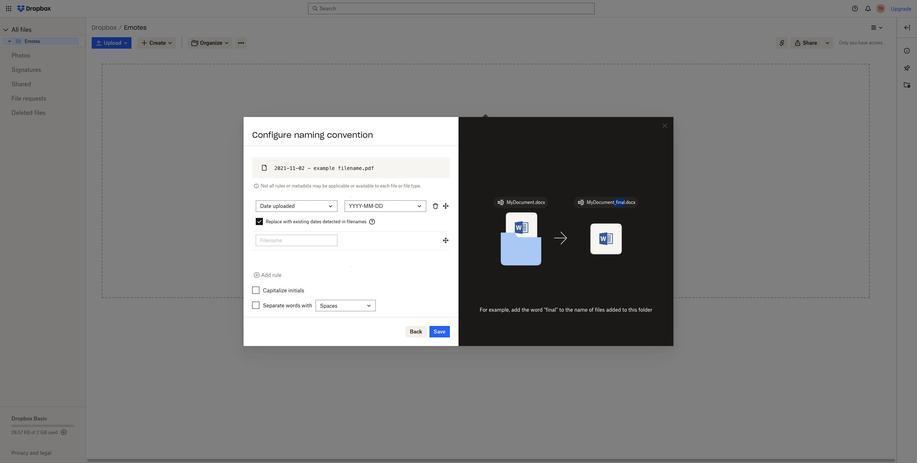 Task type: describe. For each thing, give the bounding box(es) containing it.
or right rules
[[287, 183, 291, 189]]

or inside drop files here to upload, or use the 'upload' button
[[456, 143, 460, 149]]

date
[[260, 203, 271, 209]]

dialog containing create automated folder
[[244, 117, 674, 347]]

0 vertical spatial access
[[869, 40, 883, 46]]

rename them to
[[294, 216, 338, 223]]

from
[[486, 197, 498, 203]]

spaces
[[320, 303, 338, 309]]

use
[[462, 143, 470, 149]]

add rule button
[[253, 271, 282, 280]]

date uploaded
[[260, 203, 295, 209]]

the for add
[[566, 307, 573, 313]]

requests
[[23, 95, 46, 102]]

word
[[531, 307, 543, 313]]

upgrade link
[[891, 6, 912, 12]]

folder permissions image
[[316, 183, 322, 189]]

2021-11-02 - example filename.pdf
[[275, 166, 374, 171]]

02
[[299, 166, 305, 171]]

mydocument _final .docx
[[587, 200, 636, 205]]

kb
[[24, 430, 30, 436]]

desktop
[[511, 197, 530, 203]]

files for all
[[20, 26, 32, 33]]

28.57
[[11, 430, 23, 436]]

used
[[48, 430, 58, 436]]

button
[[501, 143, 516, 149]]

initials
[[288, 288, 304, 294]]

0 horizontal spatial with
[[283, 219, 292, 225]]

in
[[342, 219, 346, 225]]

1 vertical spatial with
[[302, 303, 312, 309]]

deleted
[[11, 109, 33, 116]]

import
[[442, 217, 459, 223]]

your
[[499, 197, 510, 203]]

dropbox logo - go to the homepage image
[[14, 3, 53, 14]]

1 horizontal spatial only
[[839, 40, 849, 46]]

you inside dialog
[[287, 184, 293, 189]]

filenames
[[347, 219, 367, 225]]

photos link
[[11, 48, 75, 63]]

file requests
[[11, 95, 46, 102]]

create
[[252, 130, 280, 140]]

and for legal
[[30, 450, 39, 457]]

28.57 kb of 2 gb used
[[11, 430, 58, 436]]

1 horizontal spatial the
[[522, 307, 530, 313]]

mydocument
[[587, 200, 615, 205]]

0 horizontal spatial access
[[303, 184, 314, 189]]

metadata
[[292, 183, 311, 189]]

gb
[[40, 430, 47, 436]]

'upload'
[[480, 143, 499, 149]]

privacy
[[11, 450, 28, 457]]

file requests link
[[11, 91, 75, 106]]

capitalize initials
[[263, 288, 304, 294]]

dropbox link
[[92, 23, 117, 32]]

Folder name text field
[[292, 171, 446, 179]]

more ways to add content
[[454, 179, 518, 185]]

2021-
[[275, 166, 290, 171]]

save button
[[430, 326, 450, 338]]

file
[[11, 95, 21, 102]]

dropbox for dropbox / emotes
[[92, 24, 117, 31]]

legal
[[40, 450, 51, 457]]

photos
[[11, 52, 30, 59]]

separate
[[263, 303, 285, 309]]

upload,
[[499, 135, 517, 141]]

dropbox for dropbox basic
[[11, 416, 32, 422]]

2 horizontal spatial added
[[606, 307, 621, 313]]

request
[[442, 237, 462, 243]]

and for manage
[[458, 257, 467, 263]]

example
[[314, 166, 335, 171]]

open information panel image
[[903, 47, 912, 55]]

0 horizontal spatial add
[[488, 179, 497, 185]]

yyyy-mm-dd
[[349, 203, 383, 209]]

files for drop
[[469, 135, 479, 141]]

request files to be added to this folder
[[442, 237, 535, 243]]

dates
[[310, 219, 322, 225]]

-
[[308, 166, 311, 171]]

upgrade
[[891, 6, 912, 12]]

name
[[575, 307, 588, 313]]

access this folder from your desktop
[[442, 197, 530, 203]]

words
[[286, 303, 300, 309]]

shared link
[[11, 77, 75, 91]]

dd
[[375, 203, 383, 209]]

emotes inside all files tree
[[25, 39, 40, 44]]

Spaces button
[[316, 300, 376, 312]]

deleted files
[[11, 109, 45, 116]]

filename.pdf
[[338, 166, 374, 171]]

open activity image
[[903, 81, 912, 90]]

11-
[[290, 166, 299, 171]]

save
[[434, 329, 446, 335]]

access inside more ways to add content element
[[490, 257, 506, 263]]

rename
[[294, 216, 315, 223]]

add rule
[[261, 272, 282, 279]]

content
[[499, 179, 518, 185]]

mm-
[[364, 203, 375, 209]]

existing
[[293, 219, 309, 225]]

signatures link
[[11, 63, 75, 77]]

back
[[410, 329, 422, 335]]



Task type: vqa. For each thing, say whether or not it's contained in the screenshot.
be to the left
yes



Task type: locate. For each thing, give the bounding box(es) containing it.
the
[[471, 143, 479, 149], [522, 307, 530, 313], [566, 307, 573, 313]]

1 file from the left
[[391, 183, 397, 189]]

be inside dialog
[[322, 183, 328, 189]]

.docx
[[625, 200, 636, 205]]

when
[[278, 157, 295, 164]]

files right request
[[464, 237, 474, 243]]

1 horizontal spatial dropbox
[[92, 24, 117, 31]]

1 vertical spatial dropbox
[[11, 416, 32, 422]]

global header element
[[0, 0, 917, 18]]

privacy and legal link
[[11, 450, 86, 457]]

add left "content"
[[488, 179, 497, 185]]

1 horizontal spatial access
[[490, 257, 506, 263]]

0 horizontal spatial you
[[287, 184, 293, 189]]

deleted files link
[[11, 106, 75, 120]]

with right "words"
[[302, 303, 312, 309]]

0 vertical spatial with
[[283, 219, 292, 225]]

YYYY-MM-DD button
[[345, 201, 426, 212]]

1 horizontal spatial have
[[859, 40, 868, 46]]

files up the use
[[469, 135, 479, 141]]

Date uploaded button
[[256, 201, 338, 212]]

create automated folder
[[252, 130, 354, 140]]

1 horizontal spatial you
[[850, 40, 857, 46]]

and
[[458, 257, 467, 263], [30, 450, 39, 457]]

rules
[[275, 183, 285, 189]]

files right name
[[595, 307, 605, 313]]

0 vertical spatial only you have access
[[839, 40, 883, 46]]

emotes link
[[15, 37, 79, 46]]

0 horizontal spatial share
[[442, 257, 457, 263]]

capitalize
[[263, 288, 287, 294]]

dropbox left /
[[92, 24, 117, 31]]

added inside more ways to add content element
[[489, 237, 503, 243]]

0 horizontal spatial be
[[322, 183, 328, 189]]

replace with existing dates detected in filenames
[[266, 219, 367, 225]]

/
[[119, 24, 122, 30]]

1 vertical spatial add
[[512, 307, 521, 313]]

0 vertical spatial emotes
[[124, 24, 147, 31]]

and left the manage
[[458, 257, 467, 263]]

0 horizontal spatial only you have access
[[278, 184, 314, 189]]

files are added to
[[296, 157, 344, 164]]

files up 02
[[296, 157, 308, 164]]

this inside dialog
[[629, 307, 638, 313]]

dropbox / emotes
[[92, 24, 147, 31]]

the for here
[[471, 143, 479, 149]]

only you have access inside dialog
[[278, 184, 314, 189]]

2 horizontal spatial access
[[869, 40, 883, 46]]

share and manage access to this folder
[[442, 257, 537, 263]]

all files
[[11, 26, 32, 33]]

_final
[[615, 200, 625, 205]]

only inside dialog
[[278, 184, 286, 189]]

1 horizontal spatial share
[[803, 40, 818, 46]]

1 vertical spatial added
[[489, 237, 503, 243]]

added
[[320, 157, 337, 164], [489, 237, 503, 243], [606, 307, 621, 313]]

uploaded
[[273, 203, 295, 209]]

1 vertical spatial have
[[294, 184, 302, 189]]

0 vertical spatial be
[[322, 183, 328, 189]]

have
[[859, 40, 868, 46], [294, 184, 302, 189]]

and left legal
[[30, 450, 39, 457]]

be inside more ways to add content element
[[481, 237, 487, 243]]

0 horizontal spatial emotes
[[25, 39, 40, 44]]

2 vertical spatial access
[[490, 257, 506, 263]]

emotes right /
[[124, 24, 147, 31]]

0 vertical spatial have
[[859, 40, 868, 46]]

have inside dialog
[[294, 184, 302, 189]]

configure naming convention
[[252, 130, 373, 140]]

or right each
[[399, 183, 403, 189]]

dropbox basic
[[11, 416, 47, 422]]

you
[[850, 40, 857, 46], [287, 184, 293, 189]]

0 vertical spatial add
[[488, 179, 497, 185]]

added right name
[[606, 307, 621, 313]]

0 horizontal spatial file
[[391, 183, 397, 189]]

separate words with
[[263, 303, 312, 309]]

naming
[[294, 130, 325, 140]]

automated
[[282, 130, 328, 140]]

mydocument.docx
[[507, 200, 545, 205]]

back button
[[406, 326, 427, 338]]

1 horizontal spatial be
[[481, 237, 487, 243]]

more ways to add content element
[[425, 178, 547, 275]]

added up 2021-11-02 - example filename.pdf
[[320, 157, 337, 164]]

files inside more ways to add content element
[[464, 237, 474, 243]]

of
[[589, 307, 594, 313], [31, 430, 35, 436]]

"final"
[[544, 307, 558, 313]]

0 horizontal spatial and
[[30, 450, 39, 457]]

yyyy-
[[349, 203, 364, 209]]

be down import 'button'
[[481, 237, 487, 243]]

1 vertical spatial share
[[442, 257, 457, 263]]

all
[[269, 183, 274, 189]]

add
[[261, 272, 271, 279]]

available
[[356, 183, 374, 189]]

dropbox up 28.57
[[11, 416, 32, 422]]

0 vertical spatial share
[[803, 40, 818, 46]]

1 horizontal spatial emotes
[[124, 24, 147, 31]]

with
[[283, 219, 292, 225], [302, 303, 312, 309]]

ways
[[468, 179, 481, 185]]

1 horizontal spatial only you have access
[[839, 40, 883, 46]]

not all rules or metadata may be applicable or available to each file or file type.
[[261, 183, 421, 189]]

folder
[[330, 130, 354, 140], [471, 197, 485, 203], [521, 237, 535, 243], [523, 257, 537, 263], [639, 307, 653, 313]]

add right example,
[[512, 307, 521, 313]]

1 horizontal spatial added
[[489, 237, 503, 243]]

of inside dialog
[[589, 307, 594, 313]]

1 vertical spatial access
[[303, 184, 314, 189]]

1 vertical spatial be
[[481, 237, 487, 243]]

the left word
[[522, 307, 530, 313]]

this
[[461, 197, 470, 203], [511, 237, 520, 243], [513, 257, 522, 263], [629, 307, 638, 313]]

0 horizontal spatial have
[[294, 184, 302, 189]]

signatures
[[11, 66, 41, 73]]

with left the existing
[[283, 219, 292, 225]]

files for deleted
[[34, 109, 45, 116]]

of right name
[[589, 307, 594, 313]]

configure
[[252, 130, 292, 140]]

2
[[36, 430, 39, 436]]

1 horizontal spatial of
[[589, 307, 594, 313]]

detected
[[323, 219, 341, 225]]

1 vertical spatial you
[[287, 184, 293, 189]]

0 horizontal spatial the
[[471, 143, 479, 149]]

0 horizontal spatial added
[[320, 157, 337, 164]]

0 vertical spatial dropbox
[[92, 24, 117, 31]]

share inside more ways to add content element
[[442, 257, 457, 263]]

convention
[[327, 130, 373, 140]]

share inside button
[[803, 40, 818, 46]]

emotes down all files
[[25, 39, 40, 44]]

may
[[313, 183, 321, 189]]

share for share and manage access to this folder
[[442, 257, 457, 263]]

them
[[317, 216, 331, 223]]

open pinned items image
[[903, 64, 912, 72]]

drop
[[455, 135, 467, 141]]

0 vertical spatial you
[[850, 40, 857, 46]]

shared
[[11, 81, 31, 88]]

open details pane image
[[903, 23, 912, 32]]

not
[[261, 183, 268, 189]]

1 vertical spatial only
[[278, 184, 286, 189]]

basic
[[34, 416, 47, 422]]

2 file from the left
[[404, 183, 410, 189]]

the right the use
[[471, 143, 479, 149]]

0 vertical spatial only
[[839, 40, 849, 46]]

2 vertical spatial added
[[606, 307, 621, 313]]

0 vertical spatial and
[[458, 257, 467, 263]]

or left the use
[[456, 143, 460, 149]]

here
[[480, 135, 491, 141]]

1 vertical spatial of
[[31, 430, 35, 436]]

1 horizontal spatial add
[[512, 307, 521, 313]]

of left 2
[[31, 430, 35, 436]]

access
[[869, 40, 883, 46], [303, 184, 314, 189], [490, 257, 506, 263]]

access
[[442, 197, 460, 203]]

the inside drop files here to upload, or use the 'upload' button
[[471, 143, 479, 149]]

all files link
[[11, 24, 86, 35]]

replace
[[266, 219, 282, 225]]

files for request
[[464, 237, 474, 243]]

or
[[456, 143, 460, 149], [287, 183, 291, 189], [351, 183, 355, 189], [399, 183, 403, 189]]

and inside more ways to add content element
[[458, 257, 467, 263]]

0 horizontal spatial dropbox
[[11, 416, 32, 422]]

2 horizontal spatial the
[[566, 307, 573, 313]]

0 horizontal spatial only
[[278, 184, 286, 189]]

share for share
[[803, 40, 818, 46]]

added up share and manage access to this folder on the bottom of the page
[[489, 237, 503, 243]]

1 horizontal spatial file
[[404, 183, 410, 189]]

rule
[[272, 272, 282, 279]]

file right each
[[391, 183, 397, 189]]

files inside drop files here to upload, or use the 'upload' button
[[469, 135, 479, 141]]

files right the all
[[20, 26, 32, 33]]

get more space image
[[59, 429, 68, 437]]

0 vertical spatial of
[[589, 307, 594, 313]]

be right folder permissions icon
[[322, 183, 328, 189]]

emotes
[[124, 24, 147, 31], [25, 39, 40, 44]]

the left name
[[566, 307, 573, 313]]

for example, add the word "final" to the name of files added to this folder
[[480, 307, 653, 313]]

be
[[322, 183, 328, 189], [481, 237, 487, 243]]

Filename text field
[[260, 237, 333, 245]]

files inside tree
[[20, 26, 32, 33]]

1 horizontal spatial with
[[302, 303, 312, 309]]

to inside drop files here to upload, or use the 'upload' button
[[492, 135, 497, 141]]

1 vertical spatial and
[[30, 450, 39, 457]]

1 vertical spatial only you have access
[[278, 184, 314, 189]]

1 horizontal spatial and
[[458, 257, 467, 263]]

or left available
[[351, 183, 355, 189]]

share button
[[791, 37, 822, 49]]

all files tree
[[1, 24, 86, 47]]

files down file requests link
[[34, 109, 45, 116]]

file left type.
[[404, 183, 410, 189]]

only
[[839, 40, 849, 46], [278, 184, 286, 189]]

all
[[11, 26, 19, 33]]

drop files here to upload, or use the 'upload' button
[[455, 135, 517, 149]]

each
[[380, 183, 390, 189]]

1 vertical spatial emotes
[[25, 39, 40, 44]]

dialog
[[244, 117, 674, 347]]

import button
[[426, 213, 546, 228]]

0 vertical spatial added
[[320, 157, 337, 164]]

0 horizontal spatial of
[[31, 430, 35, 436]]



